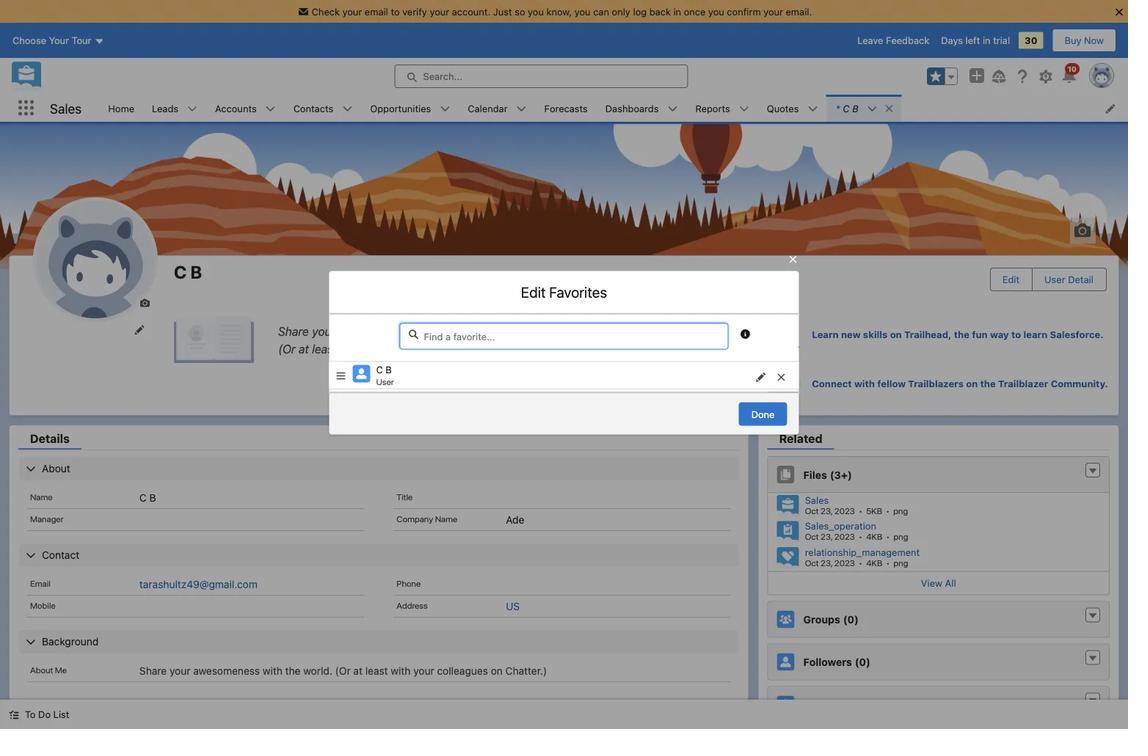 Task type: vqa. For each thing, say whether or not it's contained in the screenshot.
second the 2023
yes



Task type: locate. For each thing, give the bounding box(es) containing it.
1 vertical spatial 2023
[[834, 532, 855, 542]]

2023 up 'sales_operation'
[[834, 506, 855, 516]]

4 kb down 'sales_operation'
[[866, 558, 882, 568]]

calendar list item
[[459, 95, 535, 122]]

1 vertical spatial 23,
[[821, 532, 832, 542]]

2 png from the top
[[894, 532, 908, 542]]

know,
[[546, 6, 572, 17]]

oct 23, 2023 for relationship_management
[[805, 558, 855, 568]]

us link
[[506, 600, 728, 613]]

2023 for relationship_management
[[834, 558, 855, 568]]

png up relationship_management
[[894, 532, 908, 542]]

the
[[442, 324, 460, 338], [954, 329, 970, 340], [980, 378, 996, 389], [285, 665, 301, 677]]

png right 5 kb
[[893, 506, 908, 516]]

tarashultz49@gmail.com
[[139, 578, 257, 590]]

kb for sales_operation
[[872, 532, 882, 542]]

edit for edit
[[1002, 274, 1020, 285]]

1 vertical spatial 4 kb
[[866, 558, 882, 568]]

0 vertical spatial kb
[[871, 506, 882, 516]]

1 vertical spatial user
[[376, 377, 394, 387]]

list
[[53, 709, 69, 720]]

kb down 'sales_operation'
[[872, 558, 882, 568]]

png for sales_operation
[[894, 532, 908, 542]]

1 vertical spatial 4
[[866, 558, 872, 568]]

sales left home
[[50, 100, 82, 116]]

0 vertical spatial about
[[42, 463, 70, 475]]

files element
[[767, 457, 1110, 596]]

23, up 'sales_operation'
[[821, 506, 832, 516]]

only
[[612, 6, 630, 17]]

2 vertical spatial oct 23, 2023
[[805, 558, 855, 568]]

files (3+)
[[803, 469, 852, 481]]

(0) inside the followers element
[[855, 656, 870, 668]]

2 23, from the top
[[821, 532, 832, 542]]

0 vertical spatial (0)
[[843, 614, 859, 626]]

4 kb for relationship_management
[[866, 558, 882, 568]]

company
[[397, 514, 433, 524]]

1 png from the top
[[893, 506, 908, 516]]

oct up relationship_management
[[805, 532, 819, 542]]

contacts link
[[285, 95, 342, 122]]

user inside 'button'
[[1044, 274, 1065, 285]]

1 4 from the top
[[866, 532, 872, 542]]

3 oct from the top
[[805, 558, 819, 568]]

oct
[[805, 506, 819, 516], [805, 532, 819, 542], [805, 558, 819, 568]]

1 horizontal spatial awesomeness
[[339, 324, 414, 338]]

4 for relationship_management
[[866, 558, 872, 568]]

calendar
[[468, 103, 508, 114]]

community.
[[1051, 378, 1108, 389]]

2023 for sales_operation
[[834, 532, 855, 542]]

c
[[843, 103, 850, 114], [174, 262, 187, 283], [376, 364, 383, 375], [139, 492, 147, 504]]

3 2023 from the top
[[834, 558, 855, 568]]

1 vertical spatial name
[[435, 514, 457, 524]]

0 vertical spatial awesomeness
[[339, 324, 414, 338]]

2 oct 23, 2023 from the top
[[805, 532, 855, 542]]

about
[[42, 463, 70, 475], [30, 665, 53, 675]]

1 horizontal spatial in
[[983, 35, 991, 46]]

1 horizontal spatial least
[[365, 665, 388, 677]]

0 vertical spatial sales
[[50, 100, 82, 116]]

1 oct 23, 2023 from the top
[[805, 506, 855, 516]]

4 kb for sales_operation
[[866, 532, 882, 542]]

tarashultz49@gmail.com link
[[139, 578, 257, 590]]

0 horizontal spatial edit
[[521, 283, 546, 301]]

1 horizontal spatial at
[[353, 665, 363, 677]]

(0) for followers (0)
[[855, 656, 870, 668]]

oct 23, 2023 for sales_operation
[[805, 532, 855, 542]]

0 vertical spatial 4
[[866, 532, 872, 542]]

kb up 'sales_operation'
[[871, 506, 882, 516]]

2 vertical spatial kb
[[872, 558, 882, 568]]

ade
[[506, 514, 524, 526]]

b inside c b user
[[386, 364, 392, 375]]

c b user
[[376, 364, 394, 387]]

oct up 'sales_operation'
[[805, 506, 819, 516]]

quotes list item
[[758, 95, 827, 122]]

in
[[673, 6, 681, 17], [983, 35, 991, 46]]

0 vertical spatial c b
[[174, 262, 202, 283]]

1 vertical spatial oct 23, 2023
[[805, 532, 855, 542]]

1 vertical spatial (0)
[[855, 656, 870, 668]]

0 vertical spatial (or
[[278, 342, 296, 356]]

oct for relationship_management
[[805, 558, 819, 568]]

awesomeness
[[339, 324, 414, 338], [193, 665, 260, 677]]

2 horizontal spatial you
[[708, 6, 724, 17]]

0 vertical spatial oct
[[805, 506, 819, 516]]

name up manager
[[30, 492, 53, 502]]

oct 23, 2023 up 'sales_operation'
[[805, 506, 855, 516]]

list
[[99, 95, 1128, 122]]

way
[[990, 329, 1009, 340]]

2023 for sales
[[834, 506, 855, 516]]

0 horizontal spatial awesomeness
[[193, 665, 260, 677]]

you right once
[[708, 6, 724, 17]]

0 vertical spatial name
[[30, 492, 53, 502]]

list item
[[827, 95, 901, 122]]

4 down 'sales_operation'
[[866, 558, 872, 568]]

edit button
[[991, 269, 1031, 291]]

png for sales
[[893, 506, 908, 516]]

oct down 'sales_operation'
[[805, 558, 819, 568]]

23, down 'sales_operation'
[[821, 558, 832, 568]]

1 4 kb from the top
[[866, 532, 882, 542]]

1 vertical spatial sales
[[805, 495, 829, 506]]

1 vertical spatial c b
[[139, 492, 156, 504]]

4
[[866, 532, 872, 542], [866, 558, 872, 568]]

oct 23, 2023 up relationship_management
[[805, 532, 855, 542]]

2 vertical spatial png
[[894, 558, 908, 568]]

1 vertical spatial about
[[30, 665, 53, 675]]

colleagues
[[393, 342, 450, 356], [437, 665, 488, 677]]

share
[[278, 324, 309, 338], [139, 665, 167, 677]]

text default image inside groups element
[[1088, 611, 1098, 621]]

once
[[684, 6, 706, 17]]

done button
[[739, 403, 787, 426]]

2 4 from the top
[[866, 558, 872, 568]]

in right left
[[983, 35, 991, 46]]

text default image inside following element
[[1088, 696, 1098, 706]]

us
[[506, 600, 520, 613]]

related
[[779, 432, 822, 446]]

1 vertical spatial awesomeness
[[193, 665, 260, 677]]

Find a favorite... search field
[[400, 323, 728, 350]]

about down details link at the left bottom of page
[[42, 463, 70, 475]]

you right so
[[528, 6, 544, 17]]

0 vertical spatial 23,
[[821, 506, 832, 516]]

2 oct from the top
[[805, 532, 819, 542]]

(0) for groups (0)
[[843, 614, 859, 626]]

quotes link
[[758, 95, 808, 122]]

company name
[[397, 514, 457, 524]]

0 vertical spatial 2023
[[834, 506, 855, 516]]

0 vertical spatial 4 kb
[[866, 532, 882, 542]]

text default image
[[884, 104, 894, 114], [1088, 611, 1098, 621], [1088, 654, 1098, 664], [1088, 696, 1098, 706], [9, 710, 19, 720]]

0 vertical spatial least
[[312, 342, 337, 356]]

1 horizontal spatial edit
[[1002, 274, 1020, 285]]

1 horizontal spatial share
[[278, 324, 309, 338]]

view
[[921, 578, 942, 589]]

about inside dropdown button
[[42, 463, 70, 475]]

manager
[[30, 514, 63, 524]]

to right email
[[391, 6, 400, 17]]

1 vertical spatial oct
[[805, 532, 819, 542]]

2023 up relationship_management
[[834, 532, 855, 542]]

share your awesomeness with the world. (or at least with your colleagues on chatter.) up c b user
[[278, 324, 516, 356]]

1 horizontal spatial sales
[[805, 495, 829, 506]]

0 horizontal spatial (or
[[278, 342, 296, 356]]

contact
[[42, 549, 79, 562]]

group
[[927, 68, 958, 85]]

edit left "favorites"
[[521, 283, 546, 301]]

0 horizontal spatial share
[[139, 665, 167, 677]]

edit for edit favorites
[[521, 283, 546, 301]]

least
[[312, 342, 337, 356], [365, 665, 388, 677]]

contacts list item
[[285, 95, 361, 122]]

23,
[[821, 506, 832, 516], [821, 532, 832, 542], [821, 558, 832, 568]]

1 horizontal spatial world.
[[463, 324, 495, 338]]

2 vertical spatial (0)
[[855, 699, 870, 711]]

about me
[[30, 665, 67, 675]]

opportunities
[[370, 103, 431, 114]]

files
[[803, 469, 827, 481]]

user detail button
[[1033, 269, 1105, 291]]

groups (0)
[[803, 614, 859, 626]]

(0) right following
[[855, 699, 870, 711]]

oct 23, 2023 for sales
[[805, 506, 855, 516]]

sales
[[50, 100, 82, 116], [805, 495, 829, 506]]

0 vertical spatial share
[[278, 324, 309, 338]]

with
[[417, 324, 439, 338], [340, 342, 363, 356], [854, 378, 875, 389], [263, 665, 282, 677], [391, 665, 411, 677]]

2023 down 'sales_operation'
[[834, 558, 855, 568]]

1 vertical spatial to
[[1011, 329, 1021, 340]]

1 vertical spatial (or
[[335, 665, 351, 677]]

0 vertical spatial png
[[893, 506, 908, 516]]

at
[[299, 342, 309, 356], [353, 665, 363, 677]]

world.
[[463, 324, 495, 338], [303, 665, 332, 677]]

(0) inside following element
[[855, 699, 870, 711]]

0 vertical spatial to
[[391, 6, 400, 17]]

following element
[[767, 687, 1110, 723]]

3 png from the top
[[894, 558, 908, 568]]

2 kb from the top
[[872, 532, 882, 542]]

23, for relationship_management
[[821, 558, 832, 568]]

email.
[[786, 6, 812, 17]]

1 vertical spatial png
[[894, 532, 908, 542]]

contact button
[[19, 544, 739, 567]]

23, up relationship_management
[[821, 532, 832, 542]]

title
[[397, 492, 413, 502]]

leave feedback
[[857, 35, 929, 46]]

1 horizontal spatial you
[[574, 6, 591, 17]]

1 vertical spatial chatter.)
[[505, 665, 547, 677]]

(or right 'edit about me' image
[[278, 342, 296, 356]]

oct for sales
[[805, 506, 819, 516]]

text default image for groups (0)
[[1088, 611, 1098, 621]]

view all
[[921, 578, 956, 589]]

text default image inside list item
[[884, 104, 894, 114]]

0 horizontal spatial world.
[[303, 665, 332, 677]]

4 kb up relationship_management
[[866, 532, 882, 542]]

groups
[[803, 614, 840, 626]]

text default image inside the followers element
[[1088, 654, 1098, 664]]

0 vertical spatial at
[[299, 342, 309, 356]]

0 horizontal spatial you
[[528, 6, 544, 17]]

png up view all link
[[894, 558, 908, 568]]

to right way
[[1011, 329, 1021, 340]]

to
[[391, 6, 400, 17], [1011, 329, 1021, 340]]

in right back
[[673, 6, 681, 17]]

2 2023 from the top
[[834, 532, 855, 542]]

(or down background dropdown button
[[335, 665, 351, 677]]

back
[[649, 6, 671, 17]]

0 vertical spatial world.
[[463, 324, 495, 338]]

2 vertical spatial 2023
[[834, 558, 855, 568]]

name right company
[[435, 514, 457, 524]]

1 2023 from the top
[[834, 506, 855, 516]]

3 oct 23, 2023 from the top
[[805, 558, 855, 568]]

0 horizontal spatial at
[[299, 342, 309, 356]]

0 vertical spatial oct 23, 2023
[[805, 506, 855, 516]]

(0) right the groups
[[843, 614, 859, 626]]

4 up relationship_management
[[866, 532, 872, 542]]

2 vertical spatial oct
[[805, 558, 819, 568]]

dashboards link
[[597, 95, 667, 122]]

about left the me
[[30, 665, 53, 675]]

you left can
[[574, 6, 591, 17]]

23, for sales
[[821, 506, 832, 516]]

feedback
[[886, 35, 929, 46]]

trailblazers
[[908, 378, 964, 389]]

can
[[593, 6, 609, 17]]

email
[[365, 6, 388, 17]]

user
[[1044, 274, 1065, 285], [376, 377, 394, 387]]

verify
[[402, 6, 427, 17]]

0 vertical spatial user
[[1044, 274, 1065, 285]]

c inside c b user
[[376, 364, 383, 375]]

at inside 'share your awesomeness with the world. (or at least with your colleagues on chatter.)'
[[299, 342, 309, 356]]

1 oct from the top
[[805, 506, 819, 516]]

2 you from the left
[[574, 6, 591, 17]]

1 vertical spatial least
[[365, 665, 388, 677]]

2 4 kb from the top
[[866, 558, 882, 568]]

edit inside the edit button
[[1002, 274, 1020, 285]]

kb for relationship_management
[[872, 558, 882, 568]]

to do list
[[25, 709, 69, 720]]

3 23, from the top
[[821, 558, 832, 568]]

1 23, from the top
[[821, 506, 832, 516]]

forecasts
[[544, 103, 588, 114]]

account.
[[452, 6, 490, 17]]

share your awesomeness with the world. (or at least with your colleagues on chatter.) down background dropdown button
[[139, 665, 547, 677]]

(0) right followers
[[855, 656, 870, 668]]

oct 23, 2023 down 'sales_operation'
[[805, 558, 855, 568]]

phone
[[397, 578, 421, 589]]

2023
[[834, 506, 855, 516], [834, 532, 855, 542], [834, 558, 855, 568]]

(or
[[278, 342, 296, 356], [335, 665, 351, 677]]

following
[[803, 699, 852, 711]]

edit up way
[[1002, 274, 1020, 285]]

forecasts link
[[535, 95, 597, 122]]

left
[[966, 35, 980, 46]]

1 vertical spatial share
[[139, 665, 167, 677]]

1 horizontal spatial user
[[1044, 274, 1065, 285]]

0 vertical spatial chatter.)
[[469, 342, 516, 356]]

about for about me
[[30, 665, 53, 675]]

share your awesomeness with the world. (or at least with your colleagues on chatter.)
[[278, 324, 516, 356], [139, 665, 547, 677]]

b
[[852, 103, 858, 114], [190, 262, 202, 283], [386, 364, 392, 375], [149, 492, 156, 504]]

kb up relationship_management
[[872, 532, 882, 542]]

(3+)
[[830, 469, 852, 481]]

text default image
[[1088, 466, 1098, 476]]

sales down files
[[805, 495, 829, 506]]

1 kb from the top
[[871, 506, 882, 516]]

1 horizontal spatial to
[[1011, 329, 1021, 340]]

2 vertical spatial 23,
[[821, 558, 832, 568]]

skills
[[863, 329, 888, 340]]

trailblazer
[[998, 378, 1048, 389]]

0 horizontal spatial in
[[673, 6, 681, 17]]

(0) inside groups element
[[843, 614, 859, 626]]

* c b
[[836, 103, 858, 114]]

3 kb from the top
[[872, 558, 882, 568]]

1 vertical spatial kb
[[872, 532, 882, 542]]



Task type: describe. For each thing, give the bounding box(es) containing it.
edit favorites
[[521, 283, 607, 301]]

so
[[515, 6, 525, 17]]

user detail
[[1044, 274, 1094, 285]]

list item containing *
[[827, 95, 901, 122]]

view all link
[[768, 571, 1109, 595]]

png for relationship_management
[[894, 558, 908, 568]]

0 vertical spatial share your awesomeness with the world. (or at least with your colleagues on chatter.)
[[278, 324, 516, 356]]

check
[[312, 6, 340, 17]]

1 vertical spatial at
[[353, 665, 363, 677]]

home link
[[99, 95, 143, 122]]

days left in trial
[[941, 35, 1010, 46]]

5
[[866, 506, 871, 516]]

accounts list item
[[206, 95, 285, 122]]

days
[[941, 35, 963, 46]]

calendar link
[[459, 95, 516, 122]]

followers element
[[767, 644, 1110, 681]]

dashboards
[[605, 103, 659, 114]]

1 horizontal spatial name
[[435, 514, 457, 524]]

background
[[42, 636, 99, 648]]

0 vertical spatial in
[[673, 6, 681, 17]]

about for about
[[42, 463, 70, 475]]

log
[[633, 6, 647, 17]]

relationship_management
[[805, 547, 920, 558]]

now
[[1084, 35, 1104, 46]]

just
[[493, 6, 512, 17]]

favorites
[[549, 283, 607, 301]]

0 horizontal spatial user
[[376, 377, 394, 387]]

reports link
[[687, 95, 739, 122]]

done
[[751, 409, 775, 420]]

0 horizontal spatial sales
[[50, 100, 82, 116]]

0 horizontal spatial c b
[[139, 492, 156, 504]]

kb for sales
[[871, 506, 882, 516]]

detail
[[1068, 274, 1094, 285]]

buy now
[[1065, 35, 1104, 46]]

learn new skills on trailhead, the fun way to learn salesforce.
[[812, 329, 1104, 340]]

home
[[108, 103, 134, 114]]

text default image for followers (0)
[[1088, 654, 1098, 664]]

about button
[[19, 457, 739, 481]]

email
[[30, 578, 50, 589]]

text default image inside the to do list button
[[9, 710, 19, 720]]

1 horizontal spatial c b
[[174, 262, 202, 283]]

1 vertical spatial colleagues
[[437, 665, 488, 677]]

address
[[397, 600, 428, 611]]

0 vertical spatial colleagues
[[393, 342, 450, 356]]

opportunities list item
[[361, 95, 459, 122]]

1 vertical spatial world.
[[303, 665, 332, 677]]

new
[[841, 329, 861, 340]]

mobile
[[30, 600, 56, 611]]

sales inside files element
[[805, 495, 829, 506]]

details link
[[18, 432, 81, 450]]

leads list item
[[143, 95, 206, 122]]

5 kb
[[866, 506, 882, 516]]

0 horizontal spatial least
[[312, 342, 337, 356]]

b inside list item
[[852, 103, 858, 114]]

accounts
[[215, 103, 257, 114]]

leads
[[152, 103, 178, 114]]

confirm
[[727, 6, 761, 17]]

learn
[[1023, 329, 1048, 340]]

1 horizontal spatial (or
[[335, 665, 351, 677]]

edit about me image
[[174, 316, 255, 364]]

*
[[836, 103, 840, 114]]

list containing home
[[99, 95, 1128, 122]]

dashboards list item
[[597, 95, 687, 122]]

oct for sales_operation
[[805, 532, 819, 542]]

all
[[945, 578, 956, 589]]

related link
[[767, 432, 834, 450]]

leads link
[[143, 95, 187, 122]]

do
[[38, 709, 51, 720]]

4 for sales_operation
[[866, 532, 872, 542]]

search...
[[423, 71, 462, 82]]

following (0)
[[803, 699, 870, 711]]

reports
[[695, 103, 730, 114]]

0 horizontal spatial to
[[391, 6, 400, 17]]

groups element
[[767, 602, 1110, 638]]

check your email to verify your account. just so you know, you can only log back in once you confirm your email.
[[312, 6, 812, 17]]

fun
[[972, 329, 988, 340]]

(0) for following (0)
[[855, 699, 870, 711]]

me
[[55, 665, 67, 675]]

connect with fellow trailblazers on the trailblazer community.
[[812, 378, 1108, 389]]

1 vertical spatial share your awesomeness with the world. (or at least with your colleagues on chatter.)
[[139, 665, 547, 677]]

learn
[[812, 329, 839, 340]]

background button
[[19, 630, 739, 654]]

to do list button
[[0, 700, 78, 730]]

3 you from the left
[[708, 6, 724, 17]]

leave feedback link
[[857, 35, 929, 46]]

details
[[30, 432, 70, 446]]

sales_operation
[[805, 521, 876, 532]]

connect
[[812, 378, 852, 389]]

1 vertical spatial in
[[983, 35, 991, 46]]

accounts link
[[206, 95, 265, 122]]

reports list item
[[687, 95, 758, 122]]

23, for sales_operation
[[821, 532, 832, 542]]

followers (0)
[[803, 656, 870, 668]]

0 horizontal spatial name
[[30, 492, 53, 502]]

to
[[25, 709, 36, 720]]

fellow
[[877, 378, 906, 389]]

leave
[[857, 35, 883, 46]]

followers
[[803, 656, 852, 668]]

buy now button
[[1052, 29, 1116, 52]]

1 you from the left
[[528, 6, 544, 17]]

connect with fellow trailblazers on the trailblazer community. link
[[761, 363, 1118, 404]]

text default image for following (0)
[[1088, 696, 1098, 706]]

trailhead,
[[904, 329, 952, 340]]



